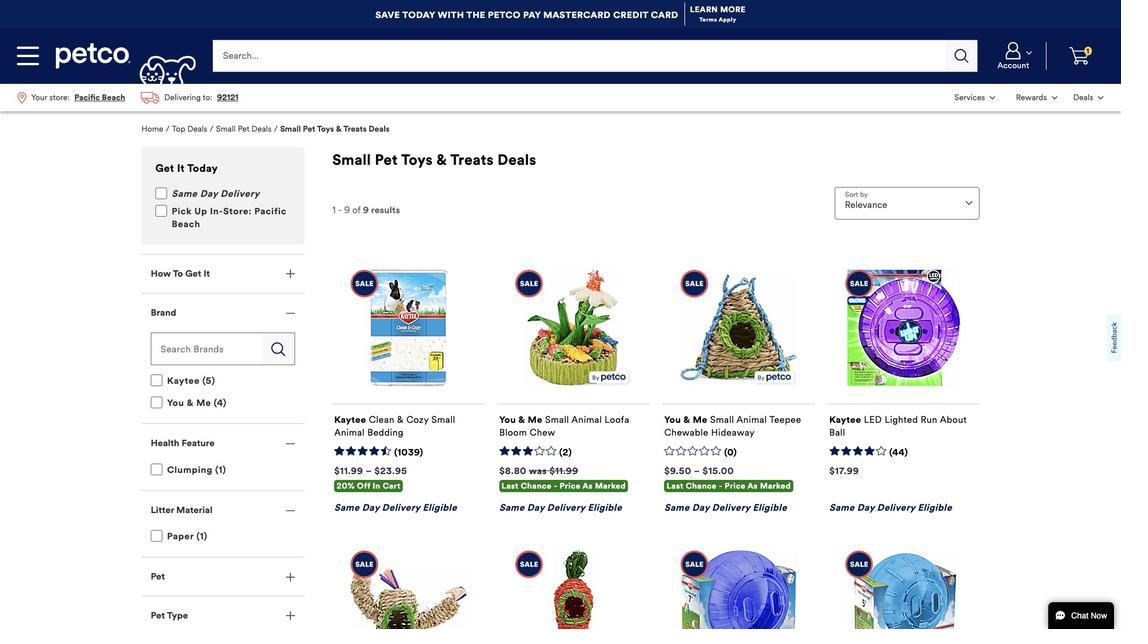 Task type: vqa. For each thing, say whether or not it's contained in the screenshot.
toys
yes



Task type: describe. For each thing, give the bounding box(es) containing it.
pick up in-store:
[[172, 206, 255, 217]]

(4)
[[214, 397, 227, 408]]

litter material button
[[142, 491, 305, 529]]

marked for $11.99
[[595, 481, 626, 491]]

last for $8.80
[[502, 481, 519, 491]]

clean
[[369, 414, 395, 425]]

1 / from the left
[[166, 124, 170, 134]]

credit
[[614, 10, 649, 21]]

(0)
[[725, 447, 737, 458]]

- for small animal teepee chewable hideaway
[[719, 481, 723, 491]]

learn
[[690, 5, 718, 14]]

4 eligible from the left
[[918, 502, 953, 513]]

in
[[373, 481, 381, 491]]

kaytee (5)
[[167, 375, 215, 386]]

0 horizontal spatial -
[[338, 204, 342, 215]]

2 9 from the left
[[363, 204, 369, 215]]

Search search field
[[213, 40, 946, 72]]

litter
[[151, 504, 174, 515]]

bedding
[[368, 427, 404, 438]]

$8.80
[[500, 465, 527, 476]]

0 horizontal spatial you
[[167, 397, 184, 408]]

mastercard
[[544, 10, 611, 21]]

cart
[[383, 481, 401, 491]]

apply
[[719, 16, 737, 23]]

top deals link
[[172, 124, 208, 134]]

0 horizontal spatial pet
[[238, 124, 250, 134]]

pacific beach
[[172, 206, 287, 229]]

paper
[[167, 531, 194, 542]]

top
[[172, 124, 185, 134]]

0 reviews element
[[725, 447, 737, 459]]

(5)
[[202, 375, 215, 386]]

brand button
[[142, 293, 305, 332]]

health
[[151, 438, 179, 449]]

led
[[865, 414, 883, 425]]

off
[[357, 481, 371, 491]]

$15.00
[[703, 465, 735, 476]]

up
[[195, 206, 207, 217]]

pacific
[[255, 206, 287, 217]]

delivery up store:
[[221, 188, 260, 199]]

from $11.99 up to $23.95 element
[[334, 465, 407, 476]]

last for $9.50
[[667, 481, 684, 491]]

kaytee for clean & cozy small animal bedding
[[334, 414, 367, 425]]

store:
[[223, 206, 252, 217]]

$11.99 – $23.95 20% off in cart
[[334, 465, 407, 491]]

animal inside clean & cozy small animal bedding
[[334, 427, 365, 438]]

hideaway
[[712, 427, 755, 438]]

search icon 3 image
[[271, 342, 285, 356]]

brand
[[151, 307, 176, 318]]

save
[[376, 10, 400, 21]]

feature
[[182, 438, 215, 449]]

it
[[177, 162, 185, 175]]

0 horizontal spatial toys
[[317, 124, 334, 134]]

- for small animal loofa bloom chew
[[554, 481, 558, 491]]

me for small animal teepee chewable hideaway
[[693, 414, 708, 425]]

same for small animal teepee chewable hideaway
[[665, 502, 690, 513]]

litter material
[[151, 504, 213, 515]]

delivery for small animal loofa bloom chew
[[547, 502, 586, 513]]

chance for –
[[686, 481, 717, 491]]

price for $11.99
[[560, 481, 581, 491]]

clumping (1)
[[167, 464, 226, 475]]

Search Brands text field
[[151, 333, 262, 365]]

card
[[651, 10, 679, 21]]

of
[[353, 204, 361, 215]]

same day delivery
[[172, 188, 260, 199]]

0 horizontal spatial me
[[196, 397, 211, 408]]

loofa
[[605, 414, 630, 425]]

get it today
[[156, 162, 218, 175]]

day for small animal loofa bloom chew
[[527, 502, 545, 513]]

small animal teepee chewable hideaway
[[665, 414, 802, 438]]

small right small pet deals link
[[280, 124, 301, 134]]

1 vertical spatial small pet toys & treats deals
[[333, 151, 537, 169]]

clumping
[[167, 464, 213, 475]]

same for clean & cozy small animal bedding
[[334, 502, 360, 513]]

led lighted run about ball
[[830, 414, 968, 438]]

day for clean & cozy small animal bedding
[[362, 502, 380, 513]]

(1039)
[[394, 447, 424, 458]]

pay
[[523, 10, 541, 21]]

run
[[921, 414, 938, 425]]

small pet deals link
[[216, 124, 272, 134]]

1 link
[[1052, 42, 1108, 70]]

3 plus icon 2 button from the top
[[142, 596, 305, 629]]

small right top deals link
[[216, 124, 236, 134]]

1 vertical spatial treats
[[451, 151, 494, 169]]

in-
[[210, 206, 223, 217]]

2 plus icon 2 button from the top
[[142, 558, 305, 596]]

bloom
[[500, 427, 527, 438]]

1 for 1
[[1087, 47, 1090, 55]]

$8.80 was $11.99 last chance - price as marked
[[500, 465, 626, 491]]

$9.50 – $15.00 last chance - price as marked
[[665, 465, 791, 491]]

animal for loofa
[[572, 414, 602, 425]]

small inside clean & cozy small animal bedding
[[432, 414, 456, 425]]

$17.99
[[830, 465, 860, 476]]

2 list from the left
[[947, 84, 1112, 111]]

delivery for clean & cozy small animal bedding
[[382, 502, 420, 513]]

save today with the petco pay mastercard credit card
[[376, 10, 679, 21]]

& inside clean & cozy small animal bedding
[[397, 414, 404, 425]]

home / top deals / small pet deals /
[[142, 124, 278, 134]]

get
[[156, 162, 174, 175]]

down arrow icon 1 image
[[966, 201, 973, 205]]



Task type: locate. For each thing, give the bounding box(es) containing it.
kaytee for led lighted run about ball
[[830, 414, 862, 425]]

2 – from the left
[[694, 465, 701, 476]]

1 horizontal spatial toys
[[401, 151, 433, 169]]

as inside $8.80 was $11.99 last chance - price as marked
[[583, 481, 593, 491]]

1 - 9 of 9 results
[[333, 204, 400, 215]]

0 horizontal spatial you & me
[[500, 414, 543, 425]]

$11.99 up 20% at the bottom of page
[[334, 465, 363, 476]]

1 9 from the left
[[344, 204, 350, 215]]

small inside small animal teepee chewable hideaway
[[711, 414, 735, 425]]

1
[[1087, 47, 1090, 55], [333, 204, 336, 215]]

you
[[167, 397, 184, 408], [500, 414, 516, 425], [665, 414, 681, 425]]

chance down was
[[521, 481, 552, 491]]

(1) for clumping (1)
[[215, 464, 226, 475]]

list
[[9, 84, 246, 111], [947, 84, 1112, 111]]

1 price from the left
[[560, 481, 581, 491]]

1 horizontal spatial marked
[[760, 481, 791, 491]]

$9.50
[[665, 465, 692, 476]]

0 vertical spatial toys
[[317, 124, 334, 134]]

delivery
[[221, 188, 260, 199], [382, 502, 420, 513], [547, 502, 586, 513], [712, 502, 751, 513], [878, 502, 916, 513]]

marked inside $9.50 – $15.00 last chance - price as marked
[[760, 481, 791, 491]]

2 same day delivery eligible from the left
[[500, 502, 622, 513]]

me up the "chew"
[[528, 414, 543, 425]]

1 horizontal spatial me
[[528, 414, 543, 425]]

9
[[344, 204, 350, 215], [363, 204, 369, 215]]

1 horizontal spatial pet
[[303, 124, 315, 134]]

chance for was
[[521, 481, 552, 491]]

1 plus icon 2 button from the top
[[142, 255, 305, 293]]

2 you & me from the left
[[665, 414, 708, 425]]

last inside $9.50 – $15.00 last chance - price as marked
[[667, 481, 684, 491]]

the
[[467, 10, 486, 21]]

/ right top deals link
[[210, 124, 214, 134]]

1 horizontal spatial 9
[[363, 204, 369, 215]]

today
[[403, 10, 436, 21]]

4 same day delivery eligible from the left
[[830, 502, 953, 513]]

from $9.50 up to $15.00 element
[[665, 465, 735, 476]]

0 horizontal spatial –
[[366, 465, 372, 476]]

1 vertical spatial plus icon 2 button
[[142, 558, 305, 596]]

– up the off
[[366, 465, 372, 476]]

small up the "chew"
[[545, 414, 569, 425]]

paper (1)
[[167, 531, 208, 542]]

– for $9.50
[[694, 465, 701, 476]]

learn more link
[[690, 5, 746, 14]]

with
[[438, 10, 464, 21]]

0 horizontal spatial list
[[9, 84, 246, 111]]

2 horizontal spatial me
[[693, 414, 708, 425]]

1 horizontal spatial $11.99
[[550, 465, 579, 476]]

you & me up chewable
[[665, 414, 708, 425]]

1 vertical spatial toys
[[401, 151, 433, 169]]

beach
[[172, 218, 200, 229]]

you up chewable
[[665, 414, 681, 425]]

carat down icon 13 button
[[986, 42, 1042, 70], [948, 85, 1003, 110], [1005, 85, 1065, 110], [1067, 85, 1111, 110]]

kaytee left "clean"
[[334, 414, 367, 425]]

last
[[502, 481, 519, 491], [667, 481, 684, 491]]

pick
[[172, 206, 192, 217]]

0 horizontal spatial /
[[166, 124, 170, 134]]

health feature button
[[142, 424, 305, 462]]

(1) right paper
[[197, 531, 208, 542]]

1 eligible from the left
[[423, 502, 457, 513]]

same day delivery eligible down cart
[[334, 502, 457, 513]]

2 vertical spatial plus icon 2 image
[[286, 611, 295, 620]]

0 vertical spatial 1
[[1087, 47, 1090, 55]]

home link
[[142, 124, 163, 134]]

0 vertical spatial plus icon 2 image
[[286, 269, 295, 279]]

last down $8.80
[[502, 481, 519, 491]]

2 horizontal spatial pet
[[375, 151, 398, 169]]

1 horizontal spatial list
[[947, 84, 1112, 111]]

1 horizontal spatial you & me
[[665, 414, 708, 425]]

0 horizontal spatial chance
[[521, 481, 552, 491]]

pet
[[238, 124, 250, 134], [303, 124, 315, 134], [375, 151, 398, 169]]

9 left of at left top
[[344, 204, 350, 215]]

2 as from the left
[[748, 481, 758, 491]]

you & me
[[500, 414, 543, 425], [665, 414, 708, 425]]

plus icon 2 image for third plus icon 2 dropdown button from the top
[[286, 611, 295, 620]]

me for small animal loofa bloom chew
[[528, 414, 543, 425]]

same down $17.99
[[830, 502, 855, 513]]

you & me for bloom
[[500, 414, 543, 425]]

small right cozy
[[432, 414, 456, 425]]

0 horizontal spatial last
[[502, 481, 519, 491]]

2 plus icon 2 image from the top
[[286, 572, 295, 582]]

plus icon 2 image
[[286, 269, 295, 279], [286, 572, 295, 582], [286, 611, 295, 620]]

/ left top
[[166, 124, 170, 134]]

animal inside small animal teepee chewable hideaway
[[737, 414, 767, 425]]

2 eligible from the left
[[588, 502, 622, 513]]

about
[[940, 414, 968, 425]]

2 horizontal spatial kaytee
[[830, 414, 862, 425]]

(1) down health feature dropdown button
[[215, 464, 226, 475]]

small inside small animal loofa bloom chew
[[545, 414, 569, 425]]

– for $11.99
[[366, 465, 372, 476]]

1 – from the left
[[366, 465, 372, 476]]

0 vertical spatial treats
[[344, 124, 367, 134]]

marked for $15.00
[[760, 481, 791, 491]]

day down from $9.50 up to $15.00 element
[[692, 502, 710, 513]]

as for $11.99
[[583, 481, 593, 491]]

small
[[216, 124, 236, 134], [280, 124, 301, 134], [333, 151, 371, 169], [432, 414, 456, 425], [545, 414, 569, 425], [711, 414, 735, 425]]

2 horizontal spatial you
[[665, 414, 681, 425]]

1039 reviews element
[[394, 447, 424, 459]]

me up chewable
[[693, 414, 708, 425]]

delivery down $9.50 – $15.00 last chance - price as marked
[[712, 502, 751, 513]]

0 horizontal spatial as
[[583, 481, 593, 491]]

animal up the hideaway
[[737, 414, 767, 425]]

3 eligible from the left
[[753, 502, 788, 513]]

last inside $8.80 was $11.99 last chance - price as marked
[[502, 481, 519, 491]]

petco
[[488, 10, 521, 21]]

1 horizontal spatial kaytee
[[334, 414, 367, 425]]

was
[[529, 465, 547, 476]]

delivery down 44 reviews 'element'
[[878, 502, 916, 513]]

0 horizontal spatial 1
[[333, 204, 336, 215]]

carat down icon 13 image
[[1027, 51, 1033, 55], [990, 96, 996, 99], [1052, 96, 1058, 99], [1099, 96, 1105, 99]]

0 horizontal spatial price
[[560, 481, 581, 491]]

toys
[[317, 124, 334, 134], [401, 151, 433, 169]]

/
[[166, 124, 170, 134], [210, 124, 214, 134], [274, 124, 278, 134]]

same day delivery eligible down 44 reviews 'element'
[[830, 502, 953, 513]]

day for small animal teepee chewable hideaway
[[692, 502, 710, 513]]

1 horizontal spatial price
[[725, 481, 746, 491]]

$11.99 inside $11.99 – $23.95 20% off in cart
[[334, 465, 363, 476]]

20%
[[337, 481, 355, 491]]

as inside $9.50 – $15.00 last chance - price as marked
[[748, 481, 758, 491]]

1 vertical spatial 1
[[333, 204, 336, 215]]

1 last from the left
[[502, 481, 519, 491]]

-
[[338, 204, 342, 215], [554, 481, 558, 491], [719, 481, 723, 491]]

1 as from the left
[[583, 481, 593, 491]]

(2)
[[560, 447, 572, 458]]

same day delivery eligible down $9.50 – $15.00 last chance - price as marked
[[665, 502, 788, 513]]

chance down from $9.50 up to $15.00 element
[[686, 481, 717, 491]]

1 horizontal spatial 1
[[1087, 47, 1090, 55]]

learn more terms apply
[[690, 5, 746, 23]]

&
[[336, 124, 342, 134], [437, 151, 447, 169], [187, 397, 194, 408], [397, 414, 404, 425], [519, 414, 526, 425], [684, 414, 691, 425]]

0 horizontal spatial kaytee
[[167, 375, 200, 386]]

44 reviews element
[[890, 447, 909, 459]]

/ right small pet deals link
[[274, 124, 278, 134]]

$23.95
[[375, 465, 407, 476]]

price inside $8.80 was $11.99 last chance - price as marked
[[560, 481, 581, 491]]

same
[[172, 188, 198, 199], [334, 502, 360, 513], [500, 502, 525, 513], [665, 502, 690, 513], [830, 502, 855, 513]]

$11.99 inside $8.80 was $11.99 last chance - price as marked
[[550, 465, 579, 476]]

1 horizontal spatial chance
[[686, 481, 717, 491]]

2 horizontal spatial -
[[719, 481, 723, 491]]

kaytee up ball
[[830, 414, 862, 425]]

3 same day delivery eligible from the left
[[665, 502, 788, 513]]

chance inside $8.80 was $11.99 last chance - price as marked
[[521, 481, 552, 491]]

1 horizontal spatial you
[[500, 414, 516, 425]]

delivery down cart
[[382, 502, 420, 513]]

same day delivery eligible for $23.95
[[334, 502, 457, 513]]

1 horizontal spatial as
[[748, 481, 758, 491]]

1 vertical spatial (1)
[[197, 531, 208, 542]]

clean & cozy small animal bedding
[[334, 414, 456, 438]]

teepee
[[770, 414, 802, 425]]

marked
[[595, 481, 626, 491], [760, 481, 791, 491]]

1 marked from the left
[[595, 481, 626, 491]]

small animal loofa bloom chew
[[500, 414, 630, 438]]

delivery for small animal teepee chewable hideaway
[[712, 502, 751, 513]]

home
[[142, 124, 163, 134]]

you up bloom
[[500, 414, 516, 425]]

(44)
[[890, 447, 909, 458]]

price down $15.00 in the bottom of the page
[[725, 481, 746, 491]]

lighted
[[885, 414, 919, 425]]

0 horizontal spatial 9
[[344, 204, 350, 215]]

- inside $9.50 – $15.00 last chance - price as marked
[[719, 481, 723, 491]]

1 for 1 - 9 of 9 results
[[333, 204, 336, 215]]

kaytee left the (5)
[[167, 375, 200, 386]]

(1) for paper (1)
[[197, 531, 208, 542]]

chance inside $9.50 – $15.00 last chance - price as marked
[[686, 481, 717, 491]]

small up the hideaway
[[711, 414, 735, 425]]

results
[[371, 204, 400, 215]]

plus icon 2 button
[[142, 255, 305, 293], [142, 558, 305, 596], [142, 596, 305, 629]]

material
[[176, 504, 213, 515]]

day down was
[[527, 502, 545, 513]]

3 / from the left
[[274, 124, 278, 134]]

terms
[[700, 16, 718, 23]]

animal left the bedding
[[334, 427, 365, 438]]

– inside $9.50 – $15.00 last chance - price as marked
[[694, 465, 701, 476]]

$11.99 down 2 reviews element
[[550, 465, 579, 476]]

0 horizontal spatial animal
[[334, 427, 365, 438]]

health feature
[[151, 438, 215, 449]]

9 right of at left top
[[363, 204, 369, 215]]

price down 2 reviews element
[[560, 481, 581, 491]]

same up the pick
[[172, 188, 198, 199]]

you for small animal teepee chewable hideaway
[[665, 414, 681, 425]]

same for small animal loofa bloom chew
[[500, 502, 525, 513]]

animal for teepee
[[737, 414, 767, 425]]

you & me for chewable
[[665, 414, 708, 425]]

1 plus icon 2 image from the top
[[286, 269, 295, 279]]

you for small animal loofa bloom chew
[[500, 414, 516, 425]]

eligible
[[423, 502, 457, 513], [588, 502, 622, 513], [753, 502, 788, 513], [918, 502, 953, 513]]

0 vertical spatial (1)
[[215, 464, 226, 475]]

price
[[560, 481, 581, 491], [725, 481, 746, 491]]

animal inside small animal loofa bloom chew
[[572, 414, 602, 425]]

– inside $11.99 – $23.95 20% off in cart
[[366, 465, 372, 476]]

0 vertical spatial plus icon 2 button
[[142, 255, 305, 293]]

small pet toys & treats deals
[[280, 124, 390, 134], [333, 151, 537, 169]]

same down $9.50
[[665, 502, 690, 513]]

1 you & me from the left
[[500, 414, 543, 425]]

delivery down $8.80 was $11.99 last chance - price as marked on the bottom
[[547, 502, 586, 513]]

more
[[721, 5, 746, 14]]

cozy
[[407, 414, 429, 425]]

last down $9.50
[[667, 481, 684, 491]]

– right $9.50
[[694, 465, 701, 476]]

same day delivery eligible down $8.80 was $11.99 last chance - price as marked on the bottom
[[500, 502, 622, 513]]

day up pick up in-store:
[[200, 188, 218, 199]]

2 marked from the left
[[760, 481, 791, 491]]

kaytee
[[167, 375, 200, 386], [334, 414, 367, 425], [830, 414, 862, 425]]

you down kaytee (5)
[[167, 397, 184, 408]]

1 horizontal spatial –
[[694, 465, 701, 476]]

chew
[[530, 427, 556, 438]]

0 horizontal spatial marked
[[595, 481, 626, 491]]

1 same day delivery eligible from the left
[[334, 502, 457, 513]]

0 horizontal spatial treats
[[344, 124, 367, 134]]

2 horizontal spatial animal
[[737, 414, 767, 425]]

me left (4)
[[196, 397, 211, 408]]

2 last from the left
[[667, 481, 684, 491]]

day down in
[[362, 502, 380, 513]]

1 horizontal spatial treats
[[451, 151, 494, 169]]

2 vertical spatial plus icon 2 button
[[142, 596, 305, 629]]

price inside $9.50 – $15.00 last chance - price as marked
[[725, 481, 746, 491]]

me
[[196, 397, 211, 408], [528, 414, 543, 425], [693, 414, 708, 425]]

treats
[[344, 124, 367, 134], [451, 151, 494, 169]]

0 horizontal spatial (1)
[[197, 531, 208, 542]]

you & me (4)
[[167, 397, 227, 408]]

$11.99
[[334, 465, 363, 476], [550, 465, 579, 476]]

marked inside $8.80 was $11.99 last chance - price as marked
[[595, 481, 626, 491]]

deals
[[188, 124, 208, 134], [252, 124, 272, 134], [369, 124, 390, 134], [498, 151, 537, 169]]

eligible for $23.95
[[423, 502, 457, 513]]

- inside $8.80 was $11.99 last chance - price as marked
[[554, 481, 558, 491]]

1 horizontal spatial -
[[554, 481, 558, 491]]

2 price from the left
[[725, 481, 746, 491]]

as for $15.00
[[748, 481, 758, 491]]

chewable
[[665, 427, 709, 438]]

1 chance from the left
[[521, 481, 552, 491]]

1 $11.99 from the left
[[334, 465, 363, 476]]

1 list from the left
[[9, 84, 246, 111]]

search image
[[955, 49, 969, 63]]

(1)
[[215, 464, 226, 475], [197, 531, 208, 542]]

ball
[[830, 427, 846, 438]]

plus icon 2 image for 3rd plus icon 2 dropdown button from the bottom of the page
[[286, 269, 295, 279]]

same day delivery eligible for $15.00
[[665, 502, 788, 513]]

2 chance from the left
[[686, 481, 717, 491]]

1 horizontal spatial /
[[210, 124, 214, 134]]

0 vertical spatial small pet toys & treats deals
[[280, 124, 390, 134]]

2 / from the left
[[210, 124, 214, 134]]

plus icon 2 image for 2nd plus icon 2 dropdown button from the top of the page
[[286, 572, 295, 582]]

same down $8.80
[[500, 502, 525, 513]]

2 reviews element
[[560, 447, 572, 459]]

animal left loofa
[[572, 414, 602, 425]]

1 horizontal spatial last
[[667, 481, 684, 491]]

chance
[[521, 481, 552, 491], [686, 481, 717, 491]]

1 vertical spatial plus icon 2 image
[[286, 572, 295, 582]]

price for $15.00
[[725, 481, 746, 491]]

3 plus icon 2 image from the top
[[286, 611, 295, 620]]

same day delivery eligible for $11.99
[[500, 502, 622, 513]]

same down 20% at the bottom of page
[[334, 502, 360, 513]]

0 horizontal spatial $11.99
[[334, 465, 363, 476]]

–
[[366, 465, 372, 476], [694, 465, 701, 476]]

you & me up bloom
[[500, 414, 543, 425]]

eligible for $15.00
[[753, 502, 788, 513]]

day down $17.99
[[858, 502, 875, 513]]

today
[[187, 162, 218, 175]]

eligible for $11.99
[[588, 502, 622, 513]]

small pet toys & treats deals link
[[280, 124, 390, 134]]

2 $11.99 from the left
[[550, 465, 579, 476]]

2 horizontal spatial /
[[274, 124, 278, 134]]

1 horizontal spatial animal
[[572, 414, 602, 425]]

small down small pet toys & treats deals link
[[333, 151, 371, 169]]

1 horizontal spatial (1)
[[215, 464, 226, 475]]



